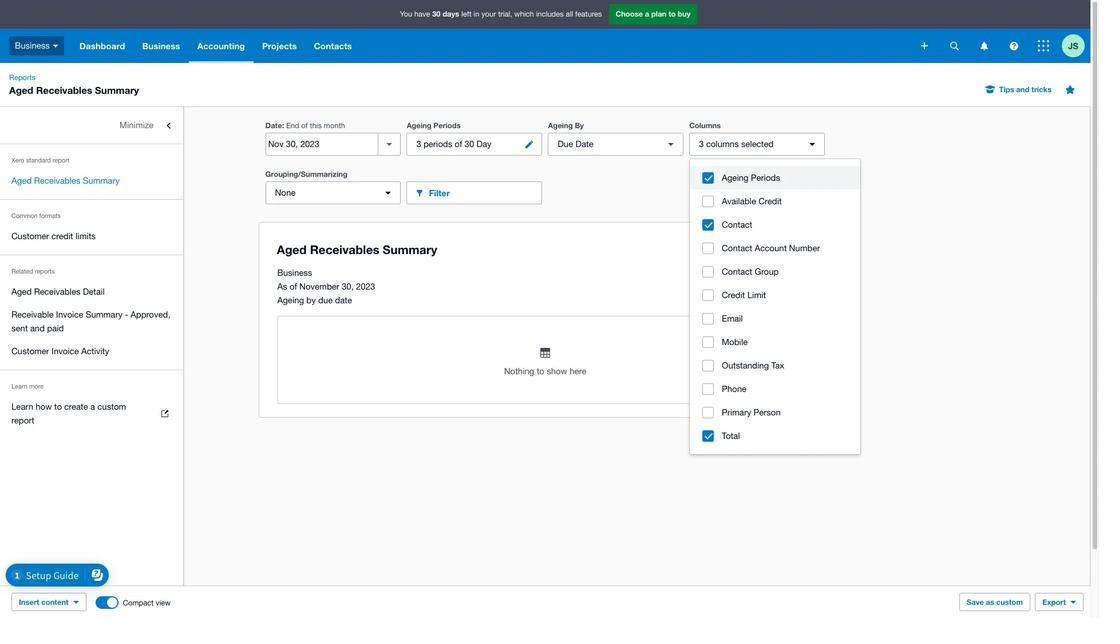 Task type: locate. For each thing, give the bounding box(es) containing it.
summary up minimize on the top left of page
[[95, 84, 139, 96]]

group
[[755, 267, 779, 277]]

1 vertical spatial a
[[91, 402, 95, 412]]

navigation containing dashboard
[[71, 29, 914, 63]]

2 vertical spatial aged
[[11, 287, 32, 297]]

1 vertical spatial of
[[455, 139, 463, 149]]

2 horizontal spatial of
[[455, 139, 463, 149]]

1 learn from the top
[[11, 383, 27, 390]]

0 horizontal spatial to
[[54, 402, 62, 412]]

3 inside button
[[417, 139, 422, 149]]

by
[[575, 121, 584, 130]]

aged
[[9, 84, 33, 96], [11, 176, 32, 186], [11, 287, 32, 297]]

your
[[482, 10, 496, 18]]

receivables down reports
[[34, 287, 81, 297]]

2 horizontal spatial business
[[278, 268, 312, 278]]

1 vertical spatial invoice
[[52, 347, 79, 356]]

customer inside "link"
[[11, 347, 49, 356]]

svg image
[[1039, 40, 1050, 52]]

as
[[278, 282, 287, 292]]

receivables down xero standard report
[[34, 176, 81, 186]]

custom inside learn how to create a custom report
[[98, 402, 126, 412]]

related reports
[[11, 268, 55, 275]]

date inside "popup button"
[[576, 139, 594, 149]]

3 for 3 columns selected
[[700, 139, 704, 149]]

custom right create
[[98, 402, 126, 412]]

and down receivable at the left
[[30, 324, 45, 333]]

0 horizontal spatial custom
[[98, 402, 126, 412]]

learn inside learn how to create a custom report
[[11, 402, 33, 412]]

periods up more
[[752, 173, 781, 183]]

0 horizontal spatial 3
[[417, 139, 422, 149]]

summary for receivables
[[83, 176, 120, 186]]

of inside 'business as of november 30, 2023 ageing by due date'
[[290, 282, 297, 292]]

1 horizontal spatial to
[[537, 367, 545, 376]]

0 vertical spatial and
[[1017, 85, 1030, 94]]

to left buy
[[669, 9, 676, 18]]

invoice up paid at left bottom
[[56, 310, 83, 320]]

more button
[[730, 182, 774, 205]]

3 left periods
[[417, 139, 422, 149]]

receivables down reports link
[[36, 84, 92, 96]]

1 horizontal spatial custom
[[997, 598, 1024, 607]]

and
[[1017, 85, 1030, 94], [30, 324, 45, 333]]

receivable
[[11, 310, 54, 320]]

1 vertical spatial periods
[[752, 173, 781, 183]]

0 vertical spatial receivables
[[36, 84, 92, 96]]

learn left more
[[11, 383, 27, 390]]

1 horizontal spatial business
[[142, 41, 180, 51]]

aged for aged receivables detail
[[11, 287, 32, 297]]

summary down the minimize button
[[83, 176, 120, 186]]

0 vertical spatial invoice
[[56, 310, 83, 320]]

3 contact from the top
[[722, 267, 753, 277]]

0 horizontal spatial credit
[[722, 290, 746, 300]]

customer down common formats
[[11, 231, 49, 241]]

1 contact from the top
[[722, 220, 753, 230]]

contact for contact
[[722, 220, 753, 230]]

1 3 from the left
[[417, 139, 422, 149]]

1 vertical spatial and
[[30, 324, 45, 333]]

sent
[[11, 324, 28, 333]]

business button
[[0, 29, 71, 63]]

mobile button
[[690, 331, 861, 354]]

ageing by
[[548, 121, 584, 130]]

1 vertical spatial customer
[[11, 347, 49, 356]]

aged receivables detail link
[[0, 281, 183, 304]]

0 vertical spatial a
[[646, 9, 650, 18]]

list of convenience dates image
[[378, 133, 401, 156]]

1 vertical spatial credit
[[722, 290, 746, 300]]

customer credit limits
[[11, 231, 96, 241]]

invoice for receivable
[[56, 310, 83, 320]]

1 vertical spatial aged
[[11, 176, 32, 186]]

2 vertical spatial of
[[290, 282, 297, 292]]

export
[[1043, 598, 1067, 607]]

30 right the have
[[433, 9, 441, 18]]

filter
[[429, 188, 450, 198]]

customer down sent
[[11, 347, 49, 356]]

reports
[[35, 268, 55, 275]]

1 customer from the top
[[11, 231, 49, 241]]

2 vertical spatial to
[[54, 402, 62, 412]]

phone
[[722, 384, 747, 394]]

a inside learn how to create a custom report
[[91, 402, 95, 412]]

to inside learn how to create a custom report
[[54, 402, 62, 412]]

date left end
[[266, 121, 282, 130]]

0 horizontal spatial date
[[266, 121, 282, 130]]

plan
[[652, 9, 667, 18]]

svg image inside business popup button
[[53, 45, 58, 47]]

1 horizontal spatial date
[[576, 139, 594, 149]]

30
[[433, 9, 441, 18], [465, 139, 475, 149]]

ageing
[[407, 121, 432, 130], [548, 121, 573, 130], [722, 173, 749, 183], [278, 296, 304, 305]]

of right the as
[[290, 282, 297, 292]]

custom right as
[[997, 598, 1024, 607]]

of right periods
[[455, 139, 463, 149]]

0 vertical spatial credit
[[759, 197, 782, 206]]

receivables inside reports aged receivables summary
[[36, 84, 92, 96]]

report down the learn more at the left
[[11, 416, 34, 426]]

2 3 from the left
[[700, 139, 704, 149]]

1 vertical spatial receivables
[[34, 176, 81, 186]]

svg image
[[951, 42, 959, 50], [981, 42, 989, 50], [1010, 42, 1019, 50], [922, 42, 929, 49], [53, 45, 58, 47]]

ageing left by
[[548, 121, 573, 130]]

a
[[646, 9, 650, 18], [91, 402, 95, 412]]

0 vertical spatial aged
[[9, 84, 33, 96]]

choose
[[616, 9, 643, 18]]

1 horizontal spatial 3
[[700, 139, 704, 149]]

you
[[400, 10, 413, 18]]

list box
[[690, 159, 861, 455]]

report inside learn how to create a custom report
[[11, 416, 34, 426]]

to left show
[[537, 367, 545, 376]]

1 vertical spatial ageing periods
[[722, 173, 781, 183]]

learn how to create a custom report
[[11, 402, 126, 426]]

0 vertical spatial periods
[[434, 121, 461, 130]]

aged down reports link
[[9, 84, 33, 96]]

invoice inside receivable invoice summary - approved, sent and paid
[[56, 310, 83, 320]]

0 horizontal spatial report
[[11, 416, 34, 426]]

of for business as of november 30, 2023 ageing by due date
[[290, 282, 297, 292]]

contact for contact group
[[722, 267, 753, 277]]

by
[[307, 296, 316, 305]]

of left this
[[302, 121, 308, 130]]

1 vertical spatial summary
[[83, 176, 120, 186]]

navigation
[[71, 29, 914, 63]]

columns
[[707, 139, 739, 149]]

2 vertical spatial contact
[[722, 267, 753, 277]]

approved,
[[131, 310, 170, 320]]

credit left limit
[[722, 290, 746, 300]]

summary inside receivable invoice summary - approved, sent and paid
[[86, 310, 123, 320]]

and right tips
[[1017, 85, 1030, 94]]

business button
[[134, 29, 189, 63]]

update
[[789, 188, 818, 198]]

customer invoice activity link
[[0, 340, 183, 363]]

js
[[1069, 40, 1079, 51]]

account
[[755, 243, 787, 253]]

0 vertical spatial learn
[[11, 383, 27, 390]]

custom inside button
[[997, 598, 1024, 607]]

group
[[690, 159, 861, 455]]

contact up contact group
[[722, 243, 753, 253]]

banner
[[0, 0, 1091, 63]]

a right create
[[91, 402, 95, 412]]

0 vertical spatial summary
[[95, 84, 139, 96]]

to right how on the bottom left
[[54, 402, 62, 412]]

reports
[[9, 73, 36, 82]]

save as custom button
[[960, 594, 1031, 612]]

2 vertical spatial summary
[[86, 310, 123, 320]]

customer invoice activity
[[11, 347, 109, 356]]

invoice down paid at left bottom
[[52, 347, 79, 356]]

1 horizontal spatial and
[[1017, 85, 1030, 94]]

30,
[[342, 282, 354, 292]]

2 contact from the top
[[722, 243, 753, 253]]

learn down the learn more at the left
[[11, 402, 33, 412]]

contact down available
[[722, 220, 753, 230]]

0 vertical spatial contact
[[722, 220, 753, 230]]

2 vertical spatial receivables
[[34, 287, 81, 297]]

invoice inside "link"
[[52, 347, 79, 356]]

periods up the '3 periods of 30 day'
[[434, 121, 461, 130]]

summary inside reports aged receivables summary
[[95, 84, 139, 96]]

1 horizontal spatial ageing periods
[[722, 173, 781, 183]]

content
[[41, 598, 69, 607]]

you have 30 days left in your trial, which includes all features
[[400, 9, 602, 18]]

0 vertical spatial custom
[[98, 402, 126, 412]]

list box containing ageing periods
[[690, 159, 861, 455]]

date right due at the right of page
[[576, 139, 594, 149]]

aged down xero
[[11, 176, 32, 186]]

periods inside "button"
[[752, 173, 781, 183]]

insert content
[[19, 598, 69, 607]]

banner containing js
[[0, 0, 1091, 63]]

3
[[417, 139, 422, 149], [700, 139, 704, 149]]

1 vertical spatial contact
[[722, 243, 753, 253]]

2 learn from the top
[[11, 402, 33, 412]]

0 vertical spatial of
[[302, 121, 308, 130]]

outstanding tax
[[722, 361, 785, 371]]

business inside business popup button
[[15, 41, 50, 50]]

0 horizontal spatial a
[[91, 402, 95, 412]]

0 vertical spatial report
[[53, 157, 69, 164]]

aged receivables detail
[[11, 287, 105, 297]]

0 vertical spatial to
[[669, 9, 676, 18]]

receivables
[[36, 84, 92, 96], [34, 176, 81, 186], [34, 287, 81, 297]]

ageing periods up periods
[[407, 121, 461, 130]]

xero
[[11, 157, 24, 164]]

mobile
[[722, 337, 748, 347]]

customer
[[11, 231, 49, 241], [11, 347, 49, 356]]

aged down related
[[11, 287, 32, 297]]

1 horizontal spatial a
[[646, 9, 650, 18]]

1 vertical spatial report
[[11, 416, 34, 426]]

30 left day
[[465, 139, 475, 149]]

0 horizontal spatial ageing periods
[[407, 121, 461, 130]]

ageing down the as
[[278, 296, 304, 305]]

of inside button
[[455, 139, 463, 149]]

dashboard link
[[71, 29, 134, 63]]

0 horizontal spatial business
[[15, 41, 50, 50]]

1 vertical spatial 30
[[465, 139, 475, 149]]

1 horizontal spatial periods
[[752, 173, 781, 183]]

Select end date field
[[266, 133, 378, 155]]

contact group button
[[690, 260, 861, 284]]

left
[[462, 10, 472, 18]]

ageing up available
[[722, 173, 749, 183]]

date : end of this month
[[266, 121, 345, 130]]

2 customer from the top
[[11, 347, 49, 356]]

0 horizontal spatial and
[[30, 324, 45, 333]]

of for 3 periods of 30 day
[[455, 139, 463, 149]]

1 horizontal spatial credit
[[759, 197, 782, 206]]

summary
[[95, 84, 139, 96], [83, 176, 120, 186], [86, 310, 123, 320]]

ageing periods
[[407, 121, 461, 130], [722, 173, 781, 183]]

activity
[[81, 347, 109, 356]]

related
[[11, 268, 33, 275]]

0 horizontal spatial 30
[[433, 9, 441, 18]]

credit down ageing periods "button" in the right top of the page
[[759, 197, 782, 206]]

ageing periods up more
[[722, 173, 781, 183]]

summary left -
[[86, 310, 123, 320]]

1 horizontal spatial 30
[[465, 139, 475, 149]]

save as custom
[[968, 598, 1024, 607]]

contacts
[[314, 41, 352, 51]]

1 horizontal spatial of
[[302, 121, 308, 130]]

common
[[11, 213, 37, 219]]

0 horizontal spatial periods
[[434, 121, 461, 130]]

have
[[415, 10, 431, 18]]

of
[[302, 121, 308, 130], [455, 139, 463, 149], [290, 282, 297, 292]]

phone button
[[690, 378, 861, 401]]

3 down columns in the right of the page
[[700, 139, 704, 149]]

contact up credit limit
[[722, 267, 753, 277]]

1 vertical spatial date
[[576, 139, 594, 149]]

0 vertical spatial date
[[266, 121, 282, 130]]

none
[[275, 188, 296, 198]]

buy
[[678, 9, 691, 18]]

1 vertical spatial learn
[[11, 402, 33, 412]]

contact
[[722, 220, 753, 230], [722, 243, 753, 253], [722, 267, 753, 277]]

a left plan
[[646, 9, 650, 18]]

0 horizontal spatial of
[[290, 282, 297, 292]]

to
[[669, 9, 676, 18], [537, 367, 545, 376], [54, 402, 62, 412]]

0 vertical spatial customer
[[11, 231, 49, 241]]

this
[[310, 121, 322, 130]]

grouping/summarizing
[[266, 170, 348, 179]]

credit limit button
[[690, 284, 861, 307]]

invoice for customer
[[52, 347, 79, 356]]

aged inside reports aged receivables summary
[[9, 84, 33, 96]]

learn
[[11, 383, 27, 390], [11, 402, 33, 412]]

month
[[324, 121, 345, 130]]

1 vertical spatial custom
[[997, 598, 1024, 607]]

total button
[[690, 425, 861, 448]]

report up aged receivables summary
[[53, 157, 69, 164]]

0 vertical spatial 30
[[433, 9, 441, 18]]

days
[[443, 9, 460, 18]]



Task type: describe. For each thing, give the bounding box(es) containing it.
js button
[[1063, 29, 1091, 63]]

filter button
[[407, 182, 543, 205]]

here
[[570, 367, 587, 376]]

outstanding
[[722, 361, 770, 371]]

aged for aged receivables summary
[[11, 176, 32, 186]]

contacts button
[[306, 29, 361, 63]]

2 horizontal spatial to
[[669, 9, 676, 18]]

business inside business dropdown button
[[142, 41, 180, 51]]

ageing periods button
[[690, 166, 861, 190]]

selected
[[742, 139, 774, 149]]

customer for customer invoice activity
[[11, 347, 49, 356]]

person
[[754, 408, 781, 418]]

ageing inside "button"
[[722, 173, 749, 183]]

available
[[722, 197, 757, 206]]

insert content button
[[11, 594, 86, 612]]

minimize button
[[0, 114, 183, 137]]

aged receivables summary link
[[0, 170, 183, 192]]

as
[[987, 598, 995, 607]]

receivable invoice summary - approved, sent and paid link
[[0, 304, 183, 340]]

30 inside button
[[465, 139, 475, 149]]

reports aged receivables summary
[[9, 73, 139, 96]]

paid
[[47, 324, 64, 333]]

contact group
[[722, 267, 779, 277]]

choose a plan to buy
[[616, 9, 691, 18]]

Report title field
[[274, 237, 809, 264]]

of inside date : end of this month
[[302, 121, 308, 130]]

create
[[64, 402, 88, 412]]

3 periods of 30 day button
[[407, 133, 543, 156]]

more
[[29, 383, 44, 390]]

3 periods of 30 day
[[417, 139, 492, 149]]

receivables for detail
[[34, 287, 81, 297]]

receivable invoice summary - approved, sent and paid
[[11, 310, 170, 333]]

view
[[156, 599, 171, 608]]

primary person
[[722, 408, 781, 418]]

dashboard
[[80, 41, 125, 51]]

learn how to create a custom report link
[[0, 396, 183, 433]]

includes
[[536, 10, 564, 18]]

common formats
[[11, 213, 61, 219]]

customer credit limits link
[[0, 225, 183, 248]]

periods
[[424, 139, 453, 149]]

3 for 3 periods of 30 day
[[417, 139, 422, 149]]

contact account number
[[722, 243, 821, 253]]

november
[[300, 282, 340, 292]]

learn for learn more
[[11, 383, 27, 390]]

show
[[547, 367, 568, 376]]

nothing
[[505, 367, 535, 376]]

due date button
[[548, 133, 684, 156]]

email
[[722, 314, 743, 324]]

remove from favorites image
[[1059, 78, 1082, 101]]

contact button
[[690, 213, 861, 237]]

compact
[[123, 599, 154, 608]]

business as of november 30, 2023 ageing by due date
[[278, 268, 375, 305]]

minimize
[[120, 120, 154, 130]]

summary for invoice
[[86, 310, 123, 320]]

projects
[[262, 41, 297, 51]]

columns
[[690, 121, 721, 130]]

0 vertical spatial ageing periods
[[407, 121, 461, 130]]

export button
[[1036, 594, 1085, 612]]

xero standard report
[[11, 157, 69, 164]]

business inside 'business as of november 30, 2023 ageing by due date'
[[278, 268, 312, 278]]

2023
[[356, 282, 375, 292]]

ageing inside 'business as of november 30, 2023 ageing by due date'
[[278, 296, 304, 305]]

day
[[477, 139, 492, 149]]

and inside receivable invoice summary - approved, sent and paid
[[30, 324, 45, 333]]

1 horizontal spatial report
[[53, 157, 69, 164]]

credit limit
[[722, 290, 767, 300]]

primary
[[722, 408, 752, 418]]

which
[[515, 10, 534, 18]]

receivables for summary
[[34, 176, 81, 186]]

contact account number button
[[690, 237, 861, 260]]

navigation inside 'banner'
[[71, 29, 914, 63]]

tax
[[772, 361, 785, 371]]

group containing ageing periods
[[690, 159, 861, 455]]

due
[[558, 139, 574, 149]]

due
[[318, 296, 333, 305]]

more
[[746, 188, 767, 198]]

contact for contact account number
[[722, 243, 753, 253]]

customer for customer credit limits
[[11, 231, 49, 241]]

available credit
[[722, 197, 782, 206]]

update button
[[781, 182, 826, 205]]

learn more
[[11, 383, 44, 390]]

available credit button
[[690, 190, 861, 213]]

1 vertical spatial to
[[537, 367, 545, 376]]

ageing up periods
[[407, 121, 432, 130]]

tips and tricks
[[1000, 85, 1052, 94]]

limits
[[76, 231, 96, 241]]

insert
[[19, 598, 39, 607]]

ageing periods inside ageing periods "button"
[[722, 173, 781, 183]]

accounting
[[198, 41, 245, 51]]

all
[[566, 10, 574, 18]]

nothing to show here
[[505, 367, 587, 376]]

limit
[[748, 290, 767, 300]]

detail
[[83, 287, 105, 297]]

due date
[[558, 139, 594, 149]]

email button
[[690, 307, 861, 331]]

total
[[722, 431, 741, 441]]

and inside button
[[1017, 85, 1030, 94]]

tricks
[[1032, 85, 1052, 94]]

primary person button
[[690, 401, 861, 425]]

learn for learn how to create a custom report
[[11, 402, 33, 412]]



Task type: vqa. For each thing, say whether or not it's contained in the screenshot.
"LooperToo" inside LooperToo POPUP BUTTON
no



